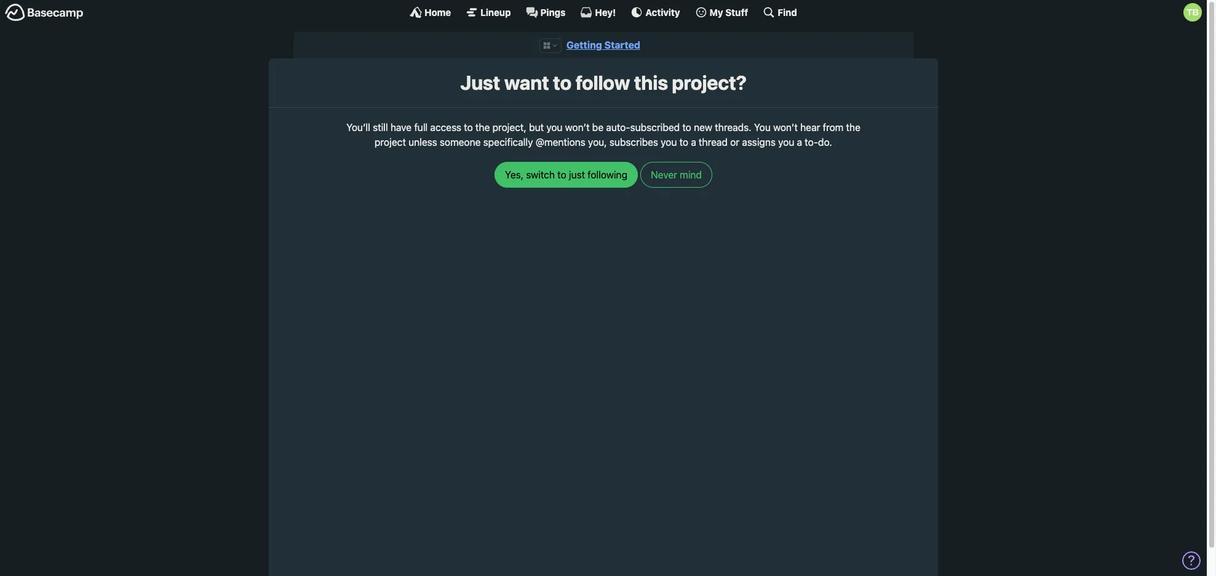 Task type: locate. For each thing, give the bounding box(es) containing it.
0 horizontal spatial the
[[476, 122, 490, 133]]

to left new on the right top
[[683, 122, 692, 133]]

this
[[634, 71, 668, 94]]

0 horizontal spatial won't
[[565, 122, 590, 133]]

never mind link
[[641, 162, 713, 188]]

unless
[[409, 137, 437, 148]]

want
[[505, 71, 549, 94]]

0 horizontal spatial a
[[691, 137, 697, 148]]

my stuff
[[710, 6, 749, 18]]

a
[[691, 137, 697, 148], [797, 137, 803, 148]]

you
[[547, 122, 563, 133], [661, 137, 677, 148], [779, 137, 795, 148]]

be
[[593, 122, 604, 133]]

just want to follow this project?
[[461, 71, 747, 94]]

None submit
[[495, 162, 638, 188]]

won't
[[565, 122, 590, 133], [774, 122, 798, 133]]

project?
[[672, 71, 747, 94]]

a left to-
[[797, 137, 803, 148]]

hear
[[801, 122, 821, 133]]

you
[[755, 122, 771, 133]]

the right from
[[847, 122, 861, 133]]

never
[[651, 169, 678, 180]]

from
[[823, 122, 844, 133]]

you'll still have full access to the project, but you won't be auto-subscribed to new threads. you won't hear from the project unless someone specifically @mentions you, subscribes you to a thread or assigns you a to-do.
[[347, 122, 861, 148]]

a down new on the right top
[[691, 137, 697, 148]]

lineup
[[481, 6, 511, 18]]

to right 'want'
[[553, 71, 572, 94]]

to
[[553, 71, 572, 94], [464, 122, 473, 133], [683, 122, 692, 133], [680, 137, 689, 148]]

home
[[425, 6, 451, 18]]

access
[[431, 122, 462, 133]]

1 horizontal spatial the
[[847, 122, 861, 133]]

you,
[[588, 137, 607, 148]]

you up @mentions
[[547, 122, 563, 133]]

hey! button
[[581, 6, 616, 18]]

threads.
[[715, 122, 752, 133]]

won't left be
[[565, 122, 590, 133]]

1 the from the left
[[476, 122, 490, 133]]

you left to-
[[779, 137, 795, 148]]

thread
[[699, 137, 728, 148]]

1 horizontal spatial a
[[797, 137, 803, 148]]

stuff
[[726, 6, 749, 18]]

do.
[[819, 137, 833, 148]]

getting started link
[[567, 39, 641, 50]]

to-
[[805, 137, 819, 148]]

subscribed
[[631, 122, 680, 133]]

main element
[[0, 0, 1208, 24]]

find button
[[763, 6, 798, 18]]

the left project,
[[476, 122, 490, 133]]

new
[[694, 122, 713, 133]]

1 horizontal spatial won't
[[774, 122, 798, 133]]

you down the subscribed
[[661, 137, 677, 148]]

activity
[[646, 6, 680, 18]]

to left thread
[[680, 137, 689, 148]]

specifically
[[484, 137, 533, 148]]

the
[[476, 122, 490, 133], [847, 122, 861, 133]]

getting
[[567, 39, 602, 50]]

never mind
[[651, 169, 702, 180]]

won't right you
[[774, 122, 798, 133]]



Task type: vqa. For each thing, say whether or not it's contained in the screenshot.
"Monday"
no



Task type: describe. For each thing, give the bounding box(es) containing it.
1 horizontal spatial you
[[661, 137, 677, 148]]

0 horizontal spatial you
[[547, 122, 563, 133]]

full
[[414, 122, 428, 133]]

my stuff button
[[695, 6, 749, 18]]

activity link
[[631, 6, 680, 18]]

started
[[605, 39, 641, 50]]

2 won't from the left
[[774, 122, 798, 133]]

project,
[[493, 122, 527, 133]]

switch accounts image
[[5, 3, 84, 22]]

2 a from the left
[[797, 137, 803, 148]]

but
[[529, 122, 544, 133]]

someone
[[440, 137, 481, 148]]

2 horizontal spatial you
[[779, 137, 795, 148]]

have
[[391, 122, 412, 133]]

hey!
[[595, 6, 616, 18]]

still
[[373, 122, 388, 133]]

pings
[[541, 6, 566, 18]]

to up someone
[[464, 122, 473, 133]]

mind
[[680, 169, 702, 180]]

lineup link
[[466, 6, 511, 18]]

1 a from the left
[[691, 137, 697, 148]]

tim burton image
[[1184, 3, 1203, 22]]

you'll
[[347, 122, 370, 133]]

getting started
[[567, 39, 641, 50]]

home link
[[410, 6, 451, 18]]

find
[[778, 6, 798, 18]]

auto-
[[606, 122, 631, 133]]

pings button
[[526, 6, 566, 18]]

1 won't from the left
[[565, 122, 590, 133]]

or
[[731, 137, 740, 148]]

project
[[375, 137, 406, 148]]

assigns
[[742, 137, 776, 148]]

@mentions
[[536, 137, 586, 148]]

just
[[461, 71, 500, 94]]

my
[[710, 6, 724, 18]]

2 the from the left
[[847, 122, 861, 133]]

follow
[[576, 71, 630, 94]]

subscribes
[[610, 137, 659, 148]]



